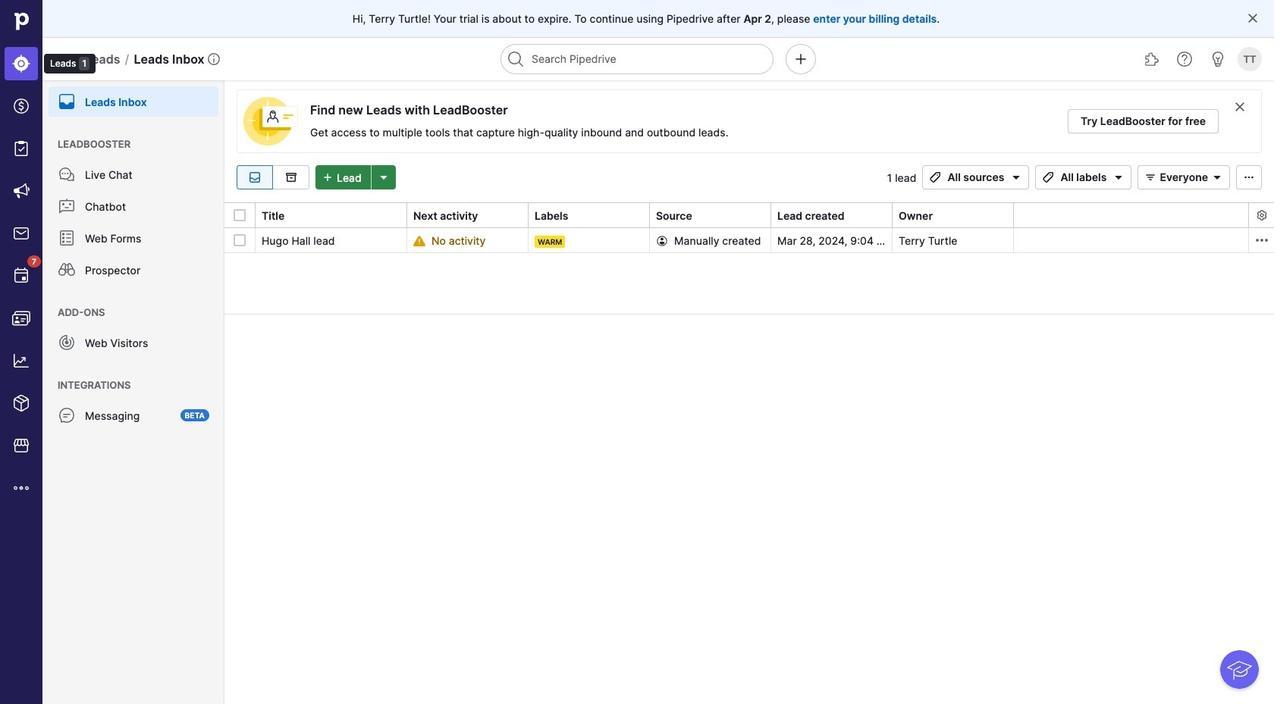 Task type: locate. For each thing, give the bounding box(es) containing it.
color primary image
[[1247, 12, 1259, 24], [319, 171, 337, 184], [926, 171, 945, 184], [1007, 171, 1026, 184], [1110, 171, 1128, 184], [1240, 171, 1258, 184], [234, 234, 246, 246], [656, 235, 668, 247]]

grid
[[224, 202, 1274, 705]]

color undefined image
[[58, 229, 76, 247], [12, 267, 30, 285], [58, 334, 76, 352], [58, 406, 76, 425]]

knowledge center bot, also known as kc bot is an onboarding assistant that allows you to see the list of onboarding items in one place for quick and easy reference. this improves your in-app experience. image
[[1220, 651, 1259, 689]]

add lead element
[[315, 165, 396, 190]]

color primary image inside add lead element
[[319, 171, 337, 184]]

color warning image
[[413, 235, 425, 247]]

color secondary image
[[1234, 101, 1246, 113], [1255, 209, 1268, 221], [1252, 231, 1271, 249]]

inbox image
[[246, 171, 264, 184]]

quick help image
[[1175, 50, 1194, 68]]

menu
[[0, 0, 96, 705], [42, 80, 224, 705]]

0 vertical spatial color secondary image
[[1234, 101, 1246, 113]]

3 color undefined image from the top
[[58, 197, 76, 215]]

color undefined image
[[58, 93, 76, 111], [58, 165, 76, 184], [58, 197, 76, 215], [58, 261, 76, 279]]

deals image
[[12, 97, 30, 115]]

Search Pipedrive field
[[501, 44, 774, 74]]

color primary image
[[1039, 171, 1057, 184], [1142, 171, 1160, 184], [1208, 171, 1226, 184], [234, 209, 246, 221]]

sales assistant image
[[1209, 50, 1227, 68]]

leads image
[[12, 55, 30, 73]]

home image
[[10, 10, 33, 33]]

more image
[[12, 479, 30, 497]]

2 vertical spatial color secondary image
[[1252, 231, 1271, 249]]

add lead options image
[[374, 171, 393, 184]]

2 color undefined image from the top
[[58, 165, 76, 184]]

menu item
[[0, 42, 42, 85], [42, 80, 224, 117]]

color undefined image right insights icon
[[58, 334, 76, 352]]

row
[[224, 228, 1274, 256]]

color undefined image right sales inbox icon
[[58, 229, 76, 247]]

quick add image
[[792, 50, 810, 68]]

marketplace image
[[12, 437, 30, 455]]

archive image
[[282, 171, 300, 184]]



Task type: describe. For each thing, give the bounding box(es) containing it.
campaigns image
[[12, 182, 30, 200]]

1 color undefined image from the top
[[58, 93, 76, 111]]

contacts image
[[12, 309, 30, 328]]

1 vertical spatial color secondary image
[[1255, 209, 1268, 221]]

color undefined image down sales inbox icon
[[12, 267, 30, 285]]

color undefined image right products icon
[[58, 406, 76, 425]]

projects image
[[12, 140, 30, 158]]

products image
[[12, 394, 30, 413]]

4 color undefined image from the top
[[58, 261, 76, 279]]

menu toggle image
[[58, 50, 76, 68]]

info image
[[208, 53, 220, 65]]

insights image
[[12, 352, 30, 370]]

sales inbox image
[[12, 224, 30, 243]]



Task type: vqa. For each thing, say whether or not it's contained in the screenshot.
5th color undefined image from the bottom
yes



